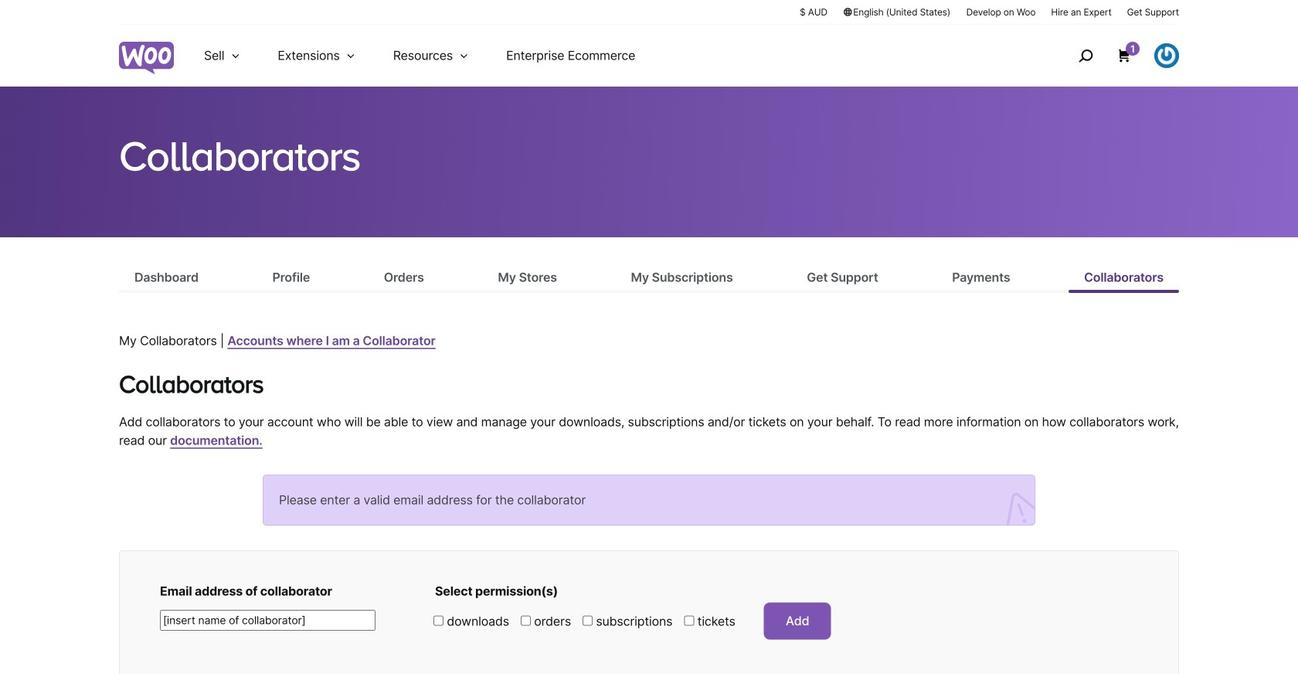 Task type: describe. For each thing, give the bounding box(es) containing it.
open account menu image
[[1155, 43, 1180, 68]]



Task type: locate. For each thing, give the bounding box(es) containing it.
None checkbox
[[684, 616, 694, 626]]

None checkbox
[[434, 616, 444, 626], [521, 616, 531, 626], [583, 616, 593, 626], [434, 616, 444, 626], [521, 616, 531, 626], [583, 616, 593, 626]]

service navigation menu element
[[1046, 31, 1180, 81]]

search image
[[1074, 43, 1098, 68]]



